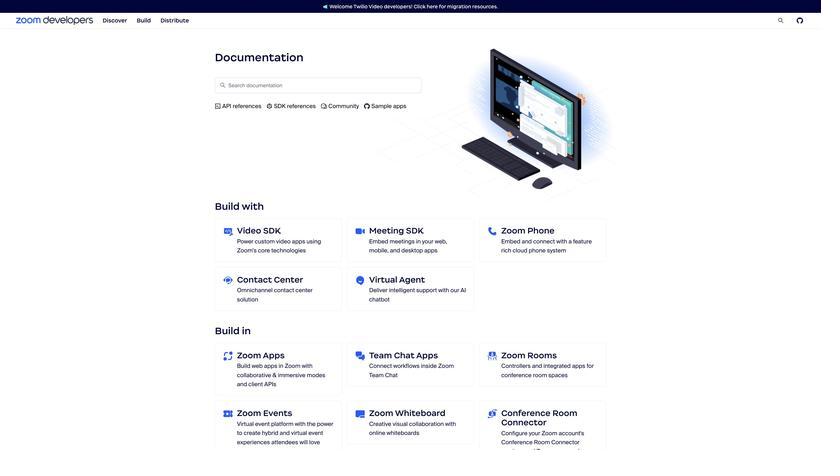 Task type: vqa. For each thing, say whether or not it's contained in the screenshot.


Task type: describe. For each thing, give the bounding box(es) containing it.
omnichannel
[[237, 287, 273, 295]]

conference
[[502, 372, 532, 379]]

contact
[[274, 287, 294, 295]]

zoom inside conference room connector configure your zoom account's conference room connector services and zoom-manag
[[542, 430, 558, 438]]

resources.
[[473, 3, 499, 9]]

search
[[229, 82, 245, 89]]

virtual agent deliver intelligent support with our ai chatbot
[[370, 275, 466, 304]]

0 horizontal spatial in
[[242, 325, 251, 337]]

your inside conference room connector configure your zoom account's conference room connector services and zoom-manag
[[529, 430, 541, 438]]

migration
[[448, 3, 472, 9]]

0 horizontal spatial room
[[535, 439, 550, 447]]

api
[[222, 103, 232, 110]]

collaborative
[[237, 372, 271, 379]]

experiences
[[237, 439, 270, 446]]

1 horizontal spatial video
[[369, 3, 383, 9]]

integrated
[[544, 363, 571, 370]]

deliver
[[370, 287, 388, 295]]

1 horizontal spatial event
[[309, 430, 323, 437]]

room
[[534, 372, 548, 379]]

0 vertical spatial chat
[[394, 350, 415, 361]]

apps inside zoom apps build web apps in zoom with collaborative & immersive modes and client apis
[[263, 350, 285, 361]]

team chat apps connect workflows inside zoom team chat
[[370, 350, 454, 379]]

agent
[[399, 275, 425, 285]]

sdk down 'documentation' in the top left of the page
[[274, 103, 286, 110]]

zoom up immersive
[[285, 363, 301, 370]]

rooms
[[528, 350, 558, 361]]

welcome
[[330, 3, 353, 9]]

workflows
[[394, 363, 420, 370]]

api references
[[222, 103, 262, 110]]

in inside zoom apps build web apps in zoom with collaborative & immersive modes and client apis
[[279, 363, 284, 370]]

collaboration
[[409, 421, 444, 428]]

with for virtual agent
[[439, 287, 450, 295]]

0 vertical spatial connector
[[502, 418, 547, 428]]

virtual inside zoom events virtual event platform with the power to create hybrid and virtual event experiences attendees will love
[[237, 421, 254, 428]]

core
[[258, 247, 270, 255]]

references for api references
[[233, 103, 262, 110]]

embed for zoom phone
[[502, 238, 521, 246]]

spaces
[[549, 372, 568, 379]]

apps inside sample apps 'link'
[[394, 103, 407, 110]]

build inside zoom apps build web apps in zoom with collaborative & immersive modes and client apis
[[237, 363, 251, 370]]

comment image left community
[[321, 103, 327, 109]]

feature
[[574, 238, 592, 246]]

search documentation button
[[215, 78, 422, 93]]

sdk references
[[274, 103, 316, 110]]

and inside "meeting sdk embed meetings in your web, mobile, and desktop apps"
[[390, 247, 400, 255]]

and inside zoom apps build web apps in zoom with collaborative & immersive modes and client apis
[[237, 381, 247, 388]]

system
[[548, 247, 567, 255]]

sdk for meeting sdk
[[406, 226, 424, 236]]

sample
[[372, 103, 392, 110]]

apps inside zoom rooms controllers and integrated apps for conference room spaces
[[573, 363, 586, 370]]

meeting
[[370, 226, 404, 236]]

zoom up web
[[237, 350, 261, 361]]

zoom developer logo image
[[16, 16, 93, 25]]

apps inside "meeting sdk embed meetings in your web, mobile, and desktop apps"
[[425, 247, 438, 255]]

apps inside team chat apps connect workflows inside zoom team chat
[[417, 350, 438, 361]]

center
[[296, 287, 313, 295]]

with for zoom events
[[295, 421, 306, 428]]

community link
[[321, 102, 359, 111]]

twilio
[[354, 3, 368, 9]]

client
[[249, 381, 263, 388]]

connect
[[370, 363, 392, 370]]

search documentation
[[229, 82, 283, 89]]

api references link
[[215, 102, 262, 111]]

1 conference from the top
[[502, 408, 551, 419]]

2 team from the top
[[370, 372, 384, 379]]

conference room connector configure your zoom account's conference room connector services and zoom-manag
[[502, 408, 585, 450]]

2 conference from the top
[[502, 439, 533, 447]]

video
[[276, 238, 291, 246]]

intelligent
[[389, 287, 415, 295]]

apps inside video sdk power custom video apps using zoom's core technologies
[[292, 238, 306, 246]]

inside
[[421, 363, 437, 370]]

power
[[317, 421, 334, 428]]

github image for top github icon
[[797, 17, 804, 24]]

to
[[237, 430, 243, 437]]

and inside conference room connector configure your zoom account's conference room connector services and zoom-manag
[[525, 448, 535, 450]]

events
[[263, 408, 293, 419]]

phone
[[529, 247, 546, 255]]

zoom apps build web apps in zoom with collaborative & immersive modes and client apis
[[237, 350, 326, 388]]

community
[[329, 103, 359, 110]]

apps inside zoom apps build web apps in zoom with collaborative & immersive modes and client apis
[[264, 363, 278, 370]]

1 team from the top
[[370, 350, 392, 361]]

chatbot
[[370, 296, 390, 304]]

web
[[252, 363, 263, 370]]

virtual inside virtual agent deliver intelligent support with our ai chatbot
[[370, 275, 398, 285]]

code image
[[215, 103, 222, 109]]

notification image
[[323, 4, 328, 9]]

for for twilio
[[439, 3, 446, 9]]

click
[[414, 3, 426, 9]]

visual
[[393, 421, 408, 428]]

power
[[237, 238, 254, 246]]

whiteboard
[[395, 408, 446, 419]]

for for rooms
[[587, 363, 594, 370]]

zoom inside zoom events virtual event platform with the power to create hybrid and virtual event experiences attendees will love
[[237, 408, 261, 419]]

video sdk power custom video apps using zoom's core technologies
[[237, 226, 321, 255]]

solution
[[237, 296, 258, 304]]

modes
[[307, 372, 326, 379]]

welcome twilio video developers! click here for migration resources. link
[[317, 3, 505, 10]]

account's
[[559, 430, 585, 438]]

documentation
[[215, 50, 304, 65]]

will
[[300, 439, 308, 446]]

github image inside sample apps 'link'
[[364, 103, 372, 109]]

0 vertical spatial github image
[[797, 17, 804, 24]]

zoom rooms controllers and integrated apps for conference room spaces
[[502, 350, 594, 379]]



Task type: locate. For each thing, give the bounding box(es) containing it.
code image
[[215, 103, 221, 109]]

zoom phone embed and connect with a feature rich cloud phone system
[[502, 226, 592, 255]]

services
[[502, 448, 524, 450]]

virtual
[[291, 430, 307, 437]]

and up cloud in the bottom of the page
[[522, 238, 532, 246]]

our
[[451, 287, 460, 295]]

in up immersive
[[279, 363, 284, 370]]

team down connect
[[370, 372, 384, 379]]

team
[[370, 350, 392, 361], [370, 372, 384, 379]]

build
[[215, 200, 240, 212], [215, 325, 240, 337], [237, 363, 251, 370]]

with inside zoom apps build web apps in zoom with collaborative & immersive modes and client apis
[[302, 363, 313, 370]]

&
[[273, 372, 277, 379]]

connector up the configure
[[502, 418, 547, 428]]

2 vertical spatial build
[[237, 363, 251, 370]]

and left client
[[237, 381, 247, 388]]

and up room
[[533, 363, 543, 370]]

2 apps from the left
[[417, 350, 438, 361]]

2 horizontal spatial in
[[416, 238, 421, 246]]

your up zoom-
[[529, 430, 541, 438]]

0 vertical spatial video
[[369, 3, 383, 9]]

1 vertical spatial room
[[535, 439, 550, 447]]

1 vertical spatial build
[[215, 325, 240, 337]]

virtual up to
[[237, 421, 254, 428]]

support
[[417, 287, 437, 295]]

apps up inside
[[417, 350, 438, 361]]

1 horizontal spatial apps
[[417, 350, 438, 361]]

embed for meeting sdk
[[370, 238, 389, 246]]

0 horizontal spatial github image
[[364, 103, 370, 109]]

event up hybrid
[[255, 421, 270, 428]]

love
[[309, 439, 320, 446]]

technologies
[[272, 247, 306, 255]]

embed
[[370, 238, 389, 246], [502, 238, 521, 246]]

here
[[427, 3, 438, 9]]

room
[[553, 408, 578, 419], [535, 439, 550, 447]]

with inside virtual agent deliver intelligent support with our ai chatbot
[[439, 287, 450, 295]]

1 horizontal spatial your
[[529, 430, 541, 438]]

room up zoom-
[[535, 439, 550, 447]]

references for sdk references
[[287, 103, 316, 110]]

with for zoom phone
[[557, 238, 568, 246]]

in
[[416, 238, 421, 246], [242, 325, 251, 337], [279, 363, 284, 370]]

2 vertical spatial in
[[279, 363, 284, 370]]

build for build with
[[215, 200, 240, 212]]

0 vertical spatial event
[[255, 421, 270, 428]]

connect
[[534, 238, 556, 246]]

your inside "meeting sdk embed meetings in your web, mobile, and desktop apps"
[[423, 238, 434, 246]]

1 horizontal spatial in
[[279, 363, 284, 370]]

and inside the zoom phone embed and connect with a feature rich cloud phone system
[[522, 238, 532, 246]]

developers!
[[384, 3, 413, 9]]

1 horizontal spatial references
[[287, 103, 316, 110]]

1 vertical spatial connector
[[552, 439, 580, 447]]

online
[[370, 430, 386, 437]]

team up connect
[[370, 350, 392, 361]]

event
[[255, 421, 270, 428], [309, 430, 323, 437]]

github image for github icon within sample apps 'link'
[[364, 103, 370, 109]]

sdk
[[274, 103, 286, 110], [263, 226, 281, 236], [406, 226, 424, 236]]

embed inside the zoom phone embed and connect with a feature rich cloud phone system
[[502, 238, 521, 246]]

apps up &
[[264, 363, 278, 370]]

1 vertical spatial event
[[309, 430, 323, 437]]

1 horizontal spatial github image
[[797, 17, 804, 24]]

1 apps from the left
[[263, 350, 285, 361]]

zoom inside team chat apps connect workflows inside zoom team chat
[[439, 363, 454, 370]]

1 horizontal spatial embed
[[502, 238, 521, 246]]

build for build in
[[215, 325, 240, 337]]

with inside the zoom phone embed and connect with a feature rich cloud phone system
[[557, 238, 568, 246]]

ai
[[461, 287, 466, 295]]

zoom's
[[237, 247, 257, 255]]

sample apps link
[[364, 102, 407, 111]]

0 horizontal spatial video
[[237, 226, 261, 236]]

0 horizontal spatial connector
[[502, 418, 547, 428]]

0 vertical spatial github image
[[797, 17, 804, 24]]

references down search documentation button
[[287, 103, 316, 110]]

immersive
[[278, 372, 306, 379]]

zoom right inside
[[439, 363, 454, 370]]

using
[[307, 238, 321, 246]]

1 vertical spatial github image
[[364, 103, 372, 109]]

and left zoom-
[[525, 448, 535, 450]]

0 horizontal spatial event
[[255, 421, 270, 428]]

and inside zoom events virtual event platform with the power to create hybrid and virtual event experiences attendees will love
[[280, 430, 290, 437]]

virtual up deliver
[[370, 275, 398, 285]]

1 embed from the left
[[370, 238, 389, 246]]

github image inside sample apps 'link'
[[364, 103, 370, 109]]

build with
[[215, 200, 264, 212]]

video right twilio
[[369, 3, 383, 9]]

zoom up cloud in the bottom of the page
[[502, 226, 526, 236]]

zoom up controllers
[[502, 350, 526, 361]]

sdk for video sdk
[[263, 226, 281, 236]]

1 vertical spatial for
[[587, 363, 594, 370]]

sample apps
[[372, 103, 407, 110]]

controllers
[[502, 363, 531, 370]]

configure
[[502, 430, 528, 438]]

zoom inside zoom whiteboard creative visual collaboration with online whiteboards
[[370, 408, 394, 419]]

1 vertical spatial your
[[529, 430, 541, 438]]

connector
[[502, 418, 547, 428], [552, 439, 580, 447]]

0 horizontal spatial virtual
[[237, 421, 254, 428]]

rich
[[502, 247, 512, 255]]

0 vertical spatial your
[[423, 238, 434, 246]]

0 horizontal spatial references
[[233, 103, 262, 110]]

sdk inside "meeting sdk embed meetings in your web, mobile, and desktop apps"
[[406, 226, 424, 236]]

your
[[423, 238, 434, 246], [529, 430, 541, 438]]

notification image
[[323, 4, 330, 9]]

with inside zoom whiteboard creative visual collaboration with online whiteboards
[[446, 421, 456, 428]]

whiteboards
[[387, 430, 420, 437]]

hybrid
[[262, 430, 279, 437]]

and inside zoom rooms controllers and integrated apps for conference room spaces
[[533, 363, 543, 370]]

sdk references link
[[267, 102, 316, 111]]

with for zoom whiteboard
[[446, 421, 456, 428]]

2 embed from the left
[[502, 238, 521, 246]]

and
[[522, 238, 532, 246], [390, 247, 400, 255], [533, 363, 543, 370], [237, 381, 247, 388], [280, 430, 290, 437], [525, 448, 535, 450]]

platform
[[271, 421, 294, 428]]

chat up workflows
[[394, 350, 415, 361]]

event up love on the bottom left
[[309, 430, 323, 437]]

0 vertical spatial in
[[416, 238, 421, 246]]

1 horizontal spatial room
[[553, 408, 578, 419]]

for
[[439, 3, 446, 9], [587, 363, 594, 370]]

video inside video sdk power custom video apps using zoom's core technologies
[[237, 226, 261, 236]]

and down meetings
[[390, 247, 400, 255]]

in up desktop
[[416, 238, 421, 246]]

contact
[[237, 275, 272, 285]]

conference up the configure
[[502, 408, 551, 419]]

mobile,
[[370, 247, 389, 255]]

1 vertical spatial video
[[237, 226, 261, 236]]

apps
[[263, 350, 285, 361], [417, 350, 438, 361]]

cloud
[[513, 247, 528, 255]]

1 horizontal spatial connector
[[552, 439, 580, 447]]

phone
[[528, 226, 555, 236]]

conference
[[502, 408, 551, 419], [502, 439, 533, 447]]

1 vertical spatial team
[[370, 372, 384, 379]]

video
[[369, 3, 383, 9], [237, 226, 261, 236]]

apps right sample
[[394, 103, 407, 110]]

chat
[[394, 350, 415, 361], [386, 372, 398, 379]]

custom
[[255, 238, 275, 246]]

in inside "meeting sdk embed meetings in your web, mobile, and desktop apps"
[[416, 238, 421, 246]]

web,
[[435, 238, 448, 246]]

0 vertical spatial team
[[370, 350, 392, 361]]

0 horizontal spatial for
[[439, 3, 446, 9]]

embed inside "meeting sdk embed meetings in your web, mobile, and desktop apps"
[[370, 238, 389, 246]]

1 vertical spatial virtual
[[237, 421, 254, 428]]

comment image down search documentation button
[[321, 103, 329, 109]]

for inside welcome twilio video developers! click here for migration resources. link
[[439, 3, 446, 9]]

chat down connect
[[386, 372, 398, 379]]

0 horizontal spatial github image
[[364, 103, 372, 109]]

0 vertical spatial room
[[553, 408, 578, 419]]

center
[[274, 275, 303, 285]]

apis
[[265, 381, 277, 388]]

1 references from the left
[[233, 103, 262, 110]]

apps up &
[[263, 350, 285, 361]]

1 vertical spatial github image
[[364, 103, 370, 109]]

desktop
[[402, 247, 423, 255]]

0 horizontal spatial embed
[[370, 238, 389, 246]]

creative
[[370, 421, 392, 428]]

github image
[[797, 17, 804, 24], [364, 103, 372, 109]]

code sandbox image
[[267, 103, 274, 109], [267, 103, 273, 109]]

zoom inside the zoom phone embed and connect with a feature rich cloud phone system
[[502, 226, 526, 236]]

documentation
[[247, 82, 283, 89]]

0 horizontal spatial apps
[[263, 350, 285, 361]]

your left web, on the bottom right
[[423, 238, 434, 246]]

zoom up zoom-
[[542, 430, 558, 438]]

in down solution
[[242, 325, 251, 337]]

zoom up create
[[237, 408, 261, 419]]

zoom-
[[537, 448, 555, 450]]

the
[[307, 421, 316, 428]]

sdk inside video sdk power custom video apps using zoom's core technologies
[[263, 226, 281, 236]]

0 vertical spatial conference
[[502, 408, 551, 419]]

zoom inside zoom rooms controllers and integrated apps for conference room spaces
[[502, 350, 526, 361]]

connector down account's
[[552, 439, 580, 447]]

with inside zoom events virtual event platform with the power to create hybrid and virtual event experiences attendees will love
[[295, 421, 306, 428]]

sdk up 'custom'
[[263, 226, 281, 236]]

zoom up creative
[[370, 408, 394, 419]]

attendees
[[272, 439, 299, 446]]

room up account's
[[553, 408, 578, 419]]

meeting sdk embed meetings in your web, mobile, and desktop apps
[[370, 226, 448, 255]]

zoom
[[502, 226, 526, 236], [237, 350, 261, 361], [502, 350, 526, 361], [285, 363, 301, 370], [439, 363, 454, 370], [237, 408, 261, 419], [370, 408, 394, 419], [542, 430, 558, 438]]

for inside zoom rooms controllers and integrated apps for conference room spaces
[[587, 363, 594, 370]]

video up power
[[237, 226, 261, 236]]

search image
[[779, 18, 785, 23], [779, 18, 785, 23], [220, 83, 226, 88], [220, 83, 226, 88]]

comment image
[[321, 103, 329, 109], [321, 103, 327, 109]]

virtual
[[370, 275, 398, 285], [237, 421, 254, 428]]

github image
[[797, 17, 804, 24], [364, 103, 370, 109]]

1 vertical spatial in
[[242, 325, 251, 337]]

0 vertical spatial virtual
[[370, 275, 398, 285]]

apps right integrated
[[573, 363, 586, 370]]

zoom whiteboard creative visual collaboration with online whiteboards
[[370, 408, 456, 437]]

welcome twilio video developers! click here for migration resources.
[[330, 3, 499, 9]]

embed up rich
[[502, 238, 521, 246]]

1 horizontal spatial virtual
[[370, 275, 398, 285]]

sdk up meetings
[[406, 226, 424, 236]]

and up the attendees
[[280, 430, 290, 437]]

0 horizontal spatial your
[[423, 238, 434, 246]]

embed up "mobile,"
[[370, 238, 389, 246]]

1 horizontal spatial for
[[587, 363, 594, 370]]

references right "api"
[[233, 103, 262, 110]]

build in
[[215, 325, 251, 337]]

a
[[569, 238, 572, 246]]

create
[[244, 430, 261, 437]]

0 vertical spatial build
[[215, 200, 240, 212]]

0 vertical spatial for
[[439, 3, 446, 9]]

apps up technologies
[[292, 238, 306, 246]]

contact center omnichannel contact center solution
[[237, 275, 313, 304]]

conference up services
[[502, 439, 533, 447]]

apps down web, on the bottom right
[[425, 247, 438, 255]]

apps
[[394, 103, 407, 110], [292, 238, 306, 246], [425, 247, 438, 255], [264, 363, 278, 370], [573, 363, 586, 370]]

2 references from the left
[[287, 103, 316, 110]]

1 horizontal spatial github image
[[797, 17, 804, 24]]

meetings
[[390, 238, 415, 246]]

1 vertical spatial chat
[[386, 372, 398, 379]]

zoom events virtual event platform with the power to create hybrid and virtual event experiences attendees will love
[[237, 408, 334, 446]]

1 vertical spatial conference
[[502, 439, 533, 447]]



